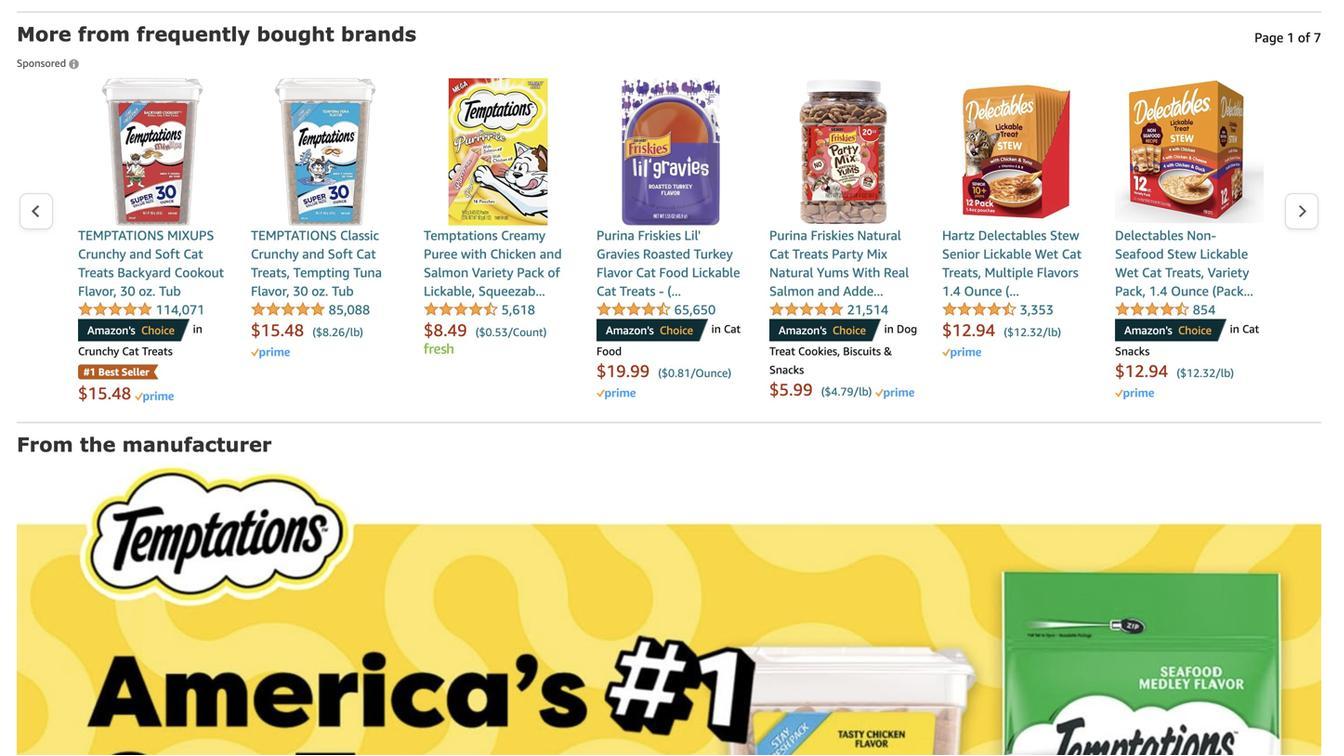 Task type: describe. For each thing, give the bounding box(es) containing it.
cat inside delectables non- seafood stew lickable wet cat treats, variety pack, 1.4 ounce (pack...
[[1143, 265, 1162, 280]]

sponsored link
[[17, 48, 79, 71]]

variety inside delectables non- seafood stew lickable wet cat treats, variety pack, 1.4 ounce (pack...
[[1208, 265, 1250, 280]]

114,071 link
[[78, 302, 205, 319]]

soft for mixups
[[155, 246, 180, 262]]

cat inside 'temptations mixups crunchy and soft cat treats backyard cookout flavor, 30 oz. tub'
[[183, 246, 203, 262]]

crunchy inside in crunchy cat treats
[[78, 345, 119, 358]]

delectables non- seafood stew lickable wet cat treats, variety pack, 1.4 ounce (pack...
[[1116, 228, 1254, 299]]

temptations classic crunchy and soft cat treats, tempting tuna flavor, 30 oz. tub link
[[251, 77, 400, 301]]

biscuits
[[843, 345, 881, 358]]

cookies,
[[799, 345, 841, 358]]

stew inside hartz delectables stew senior lickable wet cat treats, multiple flavors 1.4 ounce (...
[[1051, 228, 1080, 243]]

1 amazon's from the left
[[87, 324, 135, 337]]

more from frequently bought brands
[[17, 22, 417, 45]]

gravies
[[597, 246, 640, 262]]

temptations creamy puree with chicken and salmon variety pack of lickable, squeezab... link
[[424, 77, 573, 301]]

$8.49 ($0.53/count)
[[424, 320, 547, 340]]

oz. for 85,088
[[312, 283, 329, 299]]

best
[[98, 366, 119, 378]]

30 for tempting
[[293, 283, 308, 299]]

854 link
[[1116, 302, 1216, 319]]

food inside "purina friskies lil' gravies roasted turkey flavor cat food lickable cat treats - (..."
[[660, 265, 689, 280]]

from the manufacturer
[[17, 433, 272, 456]]

treats inside purina friskies natural cat treats party mix natural yums with real salmon and adde...
[[793, 246, 829, 262]]

yums
[[817, 265, 849, 280]]

squeezab...
[[479, 283, 546, 299]]

hartz delectables stew senior lickable wet cat treats, multiple flavors 1.4 ounce (pack of 12) image
[[943, 77, 1092, 226]]

more
[[17, 22, 71, 45]]

in for $19.99
[[712, 322, 721, 335]]

food inside in cat food
[[597, 345, 622, 358]]

with
[[461, 246, 487, 262]]

($4.79/lb)
[[822, 385, 872, 398]]

temptations creamy puree with chicken and salmon variety pack of lickable, squeezable cat treats, 0.42 oz pouches, 16 count image
[[424, 77, 573, 226]]

lickable for multiple
[[984, 246, 1032, 262]]

purina for $5.99
[[770, 228, 808, 243]]

next image
[[1298, 205, 1308, 219]]

3,353
[[1021, 302, 1054, 317]]

temptations image
[[17, 463, 1322, 756]]

brands
[[341, 22, 417, 45]]

seller
[[122, 366, 149, 378]]

real
[[884, 265, 910, 280]]

&
[[884, 345, 893, 358]]

and inside 'temptations creamy puree with chicken and salmon variety pack of lickable, squeezab...'
[[540, 246, 562, 262]]

mix
[[867, 246, 888, 262]]

$15.48 for $15.48
[[78, 383, 131, 403]]

list containing $15.48
[[54, 77, 1285, 405]]

hartz delectables stew senior lickable wet cat treats, multiple flavors 1.4 ounce (... link
[[943, 77, 1092, 301]]

wet for seafood
[[1116, 265, 1139, 280]]

treat
[[770, 345, 796, 358]]

ounce for multiple
[[965, 283, 1003, 299]]

1 vertical spatial ($12.32/lb)
[[1177, 367, 1235, 380]]

multiple
[[985, 265, 1034, 280]]

#1 best seller
[[84, 366, 149, 378]]

1 amazon's choice from the left
[[87, 324, 175, 337]]

friskies for $19.99
[[638, 228, 681, 243]]

soft for classic
[[328, 246, 353, 262]]

purina friskies lil' gravies roasted turkey flavor cat food lickable cat treats - (... link
[[597, 77, 746, 301]]

($0.81/ounce)
[[658, 367, 732, 380]]

7
[[1314, 30, 1322, 45]]

temptations classic crunchy and soft cat treats, tempting tuna flavor, 30 oz. tub image
[[251, 77, 400, 226]]

snacks inside in dog treat cookies, biscuits & snacks
[[770, 363, 804, 376]]

$8.49
[[424, 320, 467, 340]]

page 1 of 7
[[1255, 30, 1322, 45]]

with
[[853, 265, 881, 280]]

$15.48 ($8.26/lb)
[[251, 320, 363, 340]]

cat inside in cat snacks
[[1243, 322, 1260, 335]]

non-
[[1187, 228, 1217, 243]]

lil'
[[685, 228, 701, 243]]

$15.48 link
[[78, 383, 135, 403]]

purina friskies natural cat treats party mix natural yums with real salmon and adde... link
[[770, 77, 919, 301]]

mixups
[[167, 228, 214, 243]]

in crunchy cat treats
[[78, 322, 202, 358]]

1 horizontal spatial $12.94
[[1116, 361, 1169, 381]]

puree
[[424, 246, 458, 262]]

in for $12.94
[[1231, 322, 1240, 335]]

lickable,
[[424, 283, 475, 299]]

turkey
[[694, 246, 733, 262]]

0 horizontal spatial $12.94 ($12.32/lb)
[[943, 320, 1062, 340]]

lickable for variety
[[1201, 246, 1249, 262]]

delectables inside hartz delectables stew senior lickable wet cat treats, multiple flavors 1.4 ounce (...
[[979, 228, 1047, 243]]

65,650
[[675, 302, 716, 317]]

variety inside 'temptations creamy puree with chicken and salmon variety pack of lickable, squeezab...'
[[472, 265, 514, 280]]

hartz
[[943, 228, 975, 243]]

85,088 link
[[251, 302, 370, 319]]

oz. for 114,071
[[139, 283, 156, 299]]

cat inside in cat food
[[724, 322, 741, 335]]

1.4 for senior
[[943, 283, 961, 299]]

delectables non-seafood stew lickable wet cat treats, variety pack, 1.4 ounce (pack of 12) image
[[1116, 77, 1264, 226]]

amazon's choice for $19.99
[[606, 324, 694, 337]]

page
[[1255, 30, 1284, 45]]

flavors
[[1037, 265, 1079, 280]]

temptations
[[424, 228, 498, 243]]

($8.26/lb)
[[313, 326, 363, 339]]

0 horizontal spatial ($12.32/lb)
[[1004, 326, 1062, 339]]

backyard
[[117, 265, 171, 280]]

$19.99
[[597, 361, 650, 381]]

5,618
[[502, 302, 535, 317]]

pack,
[[1116, 283, 1146, 299]]

treats inside "purina friskies lil' gravies roasted turkey flavor cat food lickable cat treats - (..."
[[620, 283, 656, 299]]

delectables non- seafood stew lickable wet cat treats, variety pack, 1.4 ounce (pack... link
[[1116, 77, 1264, 301]]

amazon's for $5.99
[[779, 324, 827, 337]]

($0.53/count)
[[476, 326, 547, 339]]

cookout
[[175, 265, 224, 280]]

choice for $12.94
[[1179, 324, 1212, 337]]

#1
[[84, 366, 96, 378]]

5,618 link
[[424, 302, 535, 319]]

classic
[[340, 228, 379, 243]]

adde...
[[844, 283, 884, 299]]



Task type: locate. For each thing, give the bounding box(es) containing it.
0 horizontal spatial of
[[548, 265, 560, 280]]

3 in from the left
[[885, 322, 894, 335]]

cat
[[183, 246, 203, 262], [356, 246, 376, 262], [770, 246, 790, 262], [1062, 246, 1082, 262], [636, 265, 656, 280], [1143, 265, 1162, 280], [597, 283, 617, 299], [724, 322, 741, 335], [1243, 322, 1260, 335], [122, 345, 139, 358]]

1 horizontal spatial $12.94 ($12.32/lb)
[[1116, 361, 1235, 381]]

cat down (pack... on the top of the page
[[1243, 322, 1260, 335]]

salmon inside purina friskies natural cat treats party mix natural yums with real salmon and adde...
[[770, 283, 815, 299]]

ounce
[[965, 283, 1003, 299], [1172, 283, 1210, 299]]

snacks
[[1116, 345, 1150, 358], [770, 363, 804, 376]]

tub inside 'temptations mixups crunchy and soft cat treats backyard cookout flavor, 30 oz. tub'
[[159, 283, 181, 299]]

21,514 link
[[770, 302, 889, 319]]

crunchy for treats,
[[251, 246, 299, 262]]

1 vertical spatial wet
[[1116, 265, 1139, 280]]

amazon's choice down 114,071 link at the top of the page
[[87, 324, 175, 337]]

1 purina from the left
[[597, 228, 635, 243]]

in inside in dog treat cookies, biscuits & snacks
[[885, 322, 894, 335]]

cat down the roasted
[[636, 265, 656, 280]]

in cat food
[[597, 322, 741, 358]]

$12.94
[[943, 320, 996, 340], [1116, 361, 1169, 381]]

0 horizontal spatial tub
[[159, 283, 181, 299]]

in dog treat cookies, biscuits & snacks
[[770, 322, 918, 376]]

$12.94 down in cat snacks
[[1116, 361, 1169, 381]]

temptations creamy puree with chicken and salmon variety pack of lickable, squeezable cat treats, 0.42 oz pouches, 16 count image
[[424, 343, 454, 354]]

variety up (pack... on the top of the page
[[1208, 265, 1250, 280]]

2 temptations from the left
[[251, 228, 337, 243]]

1 30 from the left
[[120, 283, 135, 299]]

purina for $19.99
[[597, 228, 635, 243]]

1 vertical spatial of
[[548, 265, 560, 280]]

flavor, inside 'temptations mixups crunchy and soft cat treats backyard cookout flavor, 30 oz. tub'
[[78, 283, 117, 299]]

3 amazon's choice from the left
[[779, 324, 867, 337]]

114,071
[[156, 302, 205, 317]]

1 vertical spatial snacks
[[770, 363, 804, 376]]

(... inside "purina friskies lil' gravies roasted turkey flavor cat food lickable cat treats - (..."
[[668, 283, 682, 299]]

temptations mixups crunchy and soft cat treats backyard cookout flavor, 30 oz. tub image
[[78, 77, 227, 226]]

purina inside purina friskies natural cat treats party mix natural yums with real salmon and adde...
[[770, 228, 808, 243]]

and down yums
[[818, 283, 840, 299]]

2 (... from the left
[[1006, 283, 1020, 299]]

0 vertical spatial of
[[1299, 30, 1311, 45]]

flavor, up 85,088 link
[[251, 283, 290, 299]]

snacks down 854 link
[[1116, 345, 1150, 358]]

lickable inside "purina friskies lil' gravies roasted turkey flavor cat food lickable cat treats - (..."
[[692, 265, 741, 280]]

lickable up multiple
[[984, 246, 1032, 262]]

$12.94 down 3,353 link
[[943, 320, 996, 340]]

food
[[660, 265, 689, 280], [597, 345, 622, 358]]

2 1.4 from the left
[[1150, 283, 1168, 299]]

temptations creamy puree with chicken and salmon variety pack of lickable, squeezab...
[[424, 228, 562, 299]]

0 vertical spatial natural
[[858, 228, 902, 243]]

0 horizontal spatial food
[[597, 345, 622, 358]]

treats, for delectables non- seafood stew lickable wet cat treats, variety pack, 1.4 ounce (pack...
[[1166, 265, 1205, 280]]

natural left yums
[[770, 265, 814, 280]]

1.4 down senior
[[943, 283, 961, 299]]

2 amazon's choice from the left
[[606, 324, 694, 337]]

purina friskies lil' gravies roasted turkey flavor cat food lickable cat treats - (pack of 16) 1.55 oz. pouches image
[[597, 77, 746, 226]]

temptations up backyard
[[78, 228, 164, 243]]

of inside 'temptations creamy puree with chicken and salmon variety pack of lickable, squeezab...'
[[548, 265, 560, 280]]

party
[[832, 246, 864, 262]]

crunchy inside temptations classic crunchy and soft cat treats, tempting tuna flavor, 30 oz. tub
[[251, 246, 299, 262]]

1 horizontal spatial oz.
[[312, 283, 329, 299]]

cat down seafood
[[1143, 265, 1162, 280]]

treats left -
[[620, 283, 656, 299]]

cat inside temptations classic crunchy and soft cat treats, tempting tuna flavor, 30 oz. tub
[[356, 246, 376, 262]]

0 horizontal spatial soft
[[155, 246, 180, 262]]

friskies
[[638, 228, 681, 243], [811, 228, 854, 243]]

0 vertical spatial $12.94 ($12.32/lb)
[[943, 320, 1062, 340]]

1 horizontal spatial treats,
[[943, 265, 982, 280]]

1 horizontal spatial (...
[[1006, 283, 1020, 299]]

choice for $19.99
[[660, 324, 694, 337]]

2 in from the left
[[712, 322, 721, 335]]

tub inside temptations classic crunchy and soft cat treats, tempting tuna flavor, 30 oz. tub
[[332, 283, 354, 299]]

cat up flavors
[[1062, 246, 1082, 262]]

65,650 link
[[597, 302, 716, 319]]

4 in from the left
[[1231, 322, 1240, 335]]

1 horizontal spatial friskies
[[811, 228, 854, 243]]

wet inside delectables non- seafood stew lickable wet cat treats, variety pack, 1.4 ounce (pack...
[[1116, 265, 1139, 280]]

1 delectables from the left
[[979, 228, 1047, 243]]

85,088
[[329, 302, 370, 317]]

2 treats, from the left
[[943, 265, 982, 280]]

1 horizontal spatial snacks
[[1116, 345, 1150, 358]]

amazon's down 114,071 link at the top of the page
[[87, 324, 135, 337]]

2 delectables from the left
[[1116, 228, 1184, 243]]

stew down non-
[[1168, 246, 1197, 262]]

2 30 from the left
[[293, 283, 308, 299]]

1 vertical spatial stew
[[1168, 246, 1197, 262]]

0 horizontal spatial (...
[[668, 283, 682, 299]]

temptations classic crunchy and soft cat treats, tempting tuna flavor, 30 oz. tub
[[251, 228, 382, 299]]

delectables up seafood
[[1116, 228, 1184, 243]]

1 horizontal spatial 1.4
[[1150, 283, 1168, 299]]

1 horizontal spatial ($12.32/lb)
[[1177, 367, 1235, 380]]

0 horizontal spatial friskies
[[638, 228, 681, 243]]

(... right -
[[668, 283, 682, 299]]

amazon's down 854 link
[[1125, 324, 1173, 337]]

treats, for hartz delectables stew senior lickable wet cat treats, multiple flavors 1.4 ounce (...
[[943, 265, 982, 280]]

1.4 inside hartz delectables stew senior lickable wet cat treats, multiple flavors 1.4 ounce (...
[[943, 283, 961, 299]]

in cat snacks
[[1116, 322, 1260, 358]]

2 choice from the left
[[660, 324, 694, 337]]

0 horizontal spatial ounce
[[965, 283, 1003, 299]]

bought
[[257, 22, 334, 45]]

1 temptations from the left
[[78, 228, 164, 243]]

lickable inside delectables non- seafood stew lickable wet cat treats, variety pack, 1.4 ounce (pack...
[[1201, 246, 1249, 262]]

ounce up 3,353 link
[[965, 283, 1003, 299]]

variety down "with"
[[472, 265, 514, 280]]

1 horizontal spatial natural
[[858, 228, 902, 243]]

1 horizontal spatial variety
[[1208, 265, 1250, 280]]

$5.99
[[770, 380, 813, 400]]

treats
[[793, 246, 829, 262], [78, 265, 114, 280], [620, 283, 656, 299], [142, 345, 173, 358]]

2 oz. from the left
[[312, 283, 329, 299]]

1 treats, from the left
[[251, 265, 290, 280]]

oz. inside 'temptations mixups crunchy and soft cat treats backyard cookout flavor, 30 oz. tub'
[[139, 283, 156, 299]]

salmon up lickable,
[[424, 265, 469, 280]]

amazon's choice
[[87, 324, 175, 337], [606, 324, 694, 337], [779, 324, 867, 337], [1125, 324, 1212, 337]]

senior
[[943, 246, 980, 262]]

purina friskies natural cat treats party mix natural yums with real salmon and added vitamins, minerals and nutrients - 20 oz. canister image
[[770, 77, 919, 226]]

1 tub from the left
[[159, 283, 181, 299]]

1 (... from the left
[[668, 283, 682, 299]]

1 horizontal spatial lickable
[[984, 246, 1032, 262]]

wet up "pack,"
[[1116, 265, 1139, 280]]

ounce up 854
[[1172, 283, 1210, 299]]

cat up tuna
[[356, 246, 376, 262]]

1 vertical spatial food
[[597, 345, 622, 358]]

flavor, up 114,071 link at the top of the page
[[78, 283, 117, 299]]

amazon's
[[87, 324, 135, 337], [606, 324, 654, 337], [779, 324, 827, 337], [1125, 324, 1173, 337]]

sponsored
[[17, 57, 69, 69]]

2 amazon's from the left
[[606, 324, 654, 337]]

tub for tempting
[[332, 283, 354, 299]]

temptations inside 'temptations mixups crunchy and soft cat treats backyard cookout flavor, 30 oz. tub'
[[78, 228, 164, 243]]

in inside in cat food
[[712, 322, 721, 335]]

choice
[[141, 324, 175, 337], [660, 324, 694, 337], [833, 324, 867, 337], [1179, 324, 1212, 337]]

0 horizontal spatial oz.
[[139, 283, 156, 299]]

treats inside 'temptations mixups crunchy and soft cat treats backyard cookout flavor, 30 oz. tub'
[[78, 265, 114, 280]]

0 horizontal spatial temptations
[[78, 228, 164, 243]]

($12.32/lb) down 3,353
[[1004, 326, 1062, 339]]

3 amazon's from the left
[[779, 324, 827, 337]]

temptations for backyard
[[78, 228, 164, 243]]

3 treats, from the left
[[1166, 265, 1205, 280]]

snacks down the treat
[[770, 363, 804, 376]]

tuna
[[353, 265, 382, 280]]

wet inside hartz delectables stew senior lickable wet cat treats, multiple flavors 1.4 ounce (...
[[1035, 246, 1059, 262]]

delectables inside delectables non- seafood stew lickable wet cat treats, variety pack, 1.4 ounce (pack...
[[1116, 228, 1184, 243]]

friskies for $5.99
[[811, 228, 854, 243]]

1 horizontal spatial delectables
[[1116, 228, 1184, 243]]

flavor, for temptations mixups crunchy and soft cat treats backyard cookout flavor, 30 oz. tub
[[78, 283, 117, 299]]

$15.48
[[251, 320, 304, 340], [78, 383, 131, 403]]

tub up 85,088 in the left of the page
[[332, 283, 354, 299]]

30 inside temptations classic crunchy and soft cat treats, tempting tuna flavor, 30 oz. tub
[[293, 283, 308, 299]]

1 horizontal spatial salmon
[[770, 283, 815, 299]]

amazon's choice for $12.94
[[1125, 324, 1212, 337]]

tub
[[159, 283, 181, 299], [332, 283, 354, 299]]

0 horizontal spatial flavor,
[[78, 283, 117, 299]]

tub up '114,071'
[[159, 283, 181, 299]]

from
[[78, 22, 130, 45]]

854
[[1193, 302, 1216, 317]]

(... down multiple
[[1006, 283, 1020, 299]]

2 horizontal spatial treats,
[[1166, 265, 1205, 280]]

in
[[193, 322, 202, 335], [712, 322, 721, 335], [885, 322, 894, 335], [1231, 322, 1240, 335]]

0 horizontal spatial purina
[[597, 228, 635, 243]]

variety
[[472, 265, 514, 280], [1208, 265, 1250, 280]]

temptations for tempting
[[251, 228, 337, 243]]

choice for $5.99
[[833, 324, 867, 337]]

0 horizontal spatial $12.94
[[943, 320, 996, 340]]

0 horizontal spatial treats,
[[251, 265, 290, 280]]

crunchy up tempting
[[251, 246, 299, 262]]

0 horizontal spatial stew
[[1051, 228, 1080, 243]]

1 horizontal spatial wet
[[1116, 265, 1139, 280]]

amazon's choice down 65,650 link
[[606, 324, 694, 337]]

flavor, inside temptations classic crunchy and soft cat treats, tempting tuna flavor, 30 oz. tub
[[251, 283, 290, 299]]

1 flavor, from the left
[[78, 283, 117, 299]]

0 vertical spatial $15.48
[[251, 320, 304, 340]]

1 soft from the left
[[155, 246, 180, 262]]

treats, down senior
[[943, 265, 982, 280]]

chicken
[[491, 246, 536, 262]]

amazon's choice down 854 link
[[1125, 324, 1212, 337]]

friskies inside purina friskies natural cat treats party mix natural yums with real salmon and adde...
[[811, 228, 854, 243]]

in inside in cat snacks
[[1231, 322, 1240, 335]]

cat down mixups
[[183, 246, 203, 262]]

$12.94 ($12.32/lb) down in cat snacks
[[1116, 361, 1235, 381]]

ounce inside delectables non- seafood stew lickable wet cat treats, variety pack, 1.4 ounce (pack...
[[1172, 283, 1210, 299]]

1 horizontal spatial purina
[[770, 228, 808, 243]]

0 vertical spatial stew
[[1051, 228, 1080, 243]]

stew
[[1051, 228, 1080, 243], [1168, 246, 1197, 262]]

treats left backyard
[[78, 265, 114, 280]]

0 horizontal spatial $15.48
[[78, 383, 131, 403]]

roasted
[[643, 246, 691, 262]]

snacks inside in cat snacks
[[1116, 345, 1150, 358]]

30 up 114,071 link at the top of the page
[[120, 283, 135, 299]]

cat inside hartz delectables stew senior lickable wet cat treats, multiple flavors 1.4 ounce (...
[[1062, 246, 1082, 262]]

soft down mixups
[[155, 246, 180, 262]]

choice down 854
[[1179, 324, 1212, 337]]

1.4 for stew
[[1150, 283, 1168, 299]]

30 up 85,088 link
[[293, 283, 308, 299]]

-
[[659, 283, 664, 299]]

treats inside in crunchy cat treats
[[142, 345, 173, 358]]

$5.99 ($4.79/lb)
[[770, 380, 872, 400]]

temptations mixups crunchy and soft cat treats backyard cookout flavor, 30 oz. tub
[[78, 228, 224, 299]]

oz. down tempting
[[312, 283, 329, 299]]

($12.32/lb)
[[1004, 326, 1062, 339], [1177, 367, 1235, 380]]

tub for backyard
[[159, 283, 181, 299]]

crunchy up the #1
[[78, 345, 119, 358]]

choice down 114,071 link at the top of the page
[[141, 324, 175, 337]]

lickable
[[984, 246, 1032, 262], [1201, 246, 1249, 262], [692, 265, 741, 280]]

purina friskies natural cat treats party mix natural yums with real salmon and adde...
[[770, 228, 910, 299]]

treats, down non-
[[1166, 265, 1205, 280]]

0 horizontal spatial lickable
[[692, 265, 741, 280]]

treats up "seller"
[[142, 345, 173, 358]]

and up backyard
[[129, 246, 152, 262]]

1 vertical spatial $12.94
[[1116, 361, 1169, 381]]

friskies inside "purina friskies lil' gravies roasted turkey flavor cat food lickable cat treats - (..."
[[638, 228, 681, 243]]

pack
[[517, 265, 545, 280]]

1 variety from the left
[[472, 265, 514, 280]]

wet up flavors
[[1035, 246, 1059, 262]]

2 variety from the left
[[1208, 265, 1250, 280]]

1 horizontal spatial temptations
[[251, 228, 337, 243]]

2 tub from the left
[[332, 283, 354, 299]]

previous image
[[31, 205, 41, 219]]

4 amazon's choice from the left
[[1125, 324, 1212, 337]]

and up tempting
[[302, 246, 325, 262]]

$15.48 down best
[[78, 383, 131, 403]]

30 for backyard
[[120, 283, 135, 299]]

0 vertical spatial salmon
[[424, 265, 469, 280]]

1 horizontal spatial tub
[[332, 283, 354, 299]]

cat down the flavor
[[597, 283, 617, 299]]

from
[[17, 433, 73, 456]]

frequently
[[137, 22, 250, 45]]

amazon's choice down 21,514 link
[[779, 324, 867, 337]]

0 horizontal spatial salmon
[[424, 265, 469, 280]]

0 horizontal spatial 30
[[120, 283, 135, 299]]

purina friskies lil' gravies roasted turkey flavor cat food lickable cat treats - (...
[[597, 228, 741, 299]]

0 horizontal spatial wet
[[1035, 246, 1059, 262]]

soft inside temptations classic crunchy and soft cat treats, tempting tuna flavor, 30 oz. tub
[[328, 246, 353, 262]]

0 horizontal spatial variety
[[472, 265, 514, 280]]

crunchy up backyard
[[78, 246, 126, 262]]

stew inside delectables non- seafood stew lickable wet cat treats, variety pack, 1.4 ounce (pack...
[[1168, 246, 1197, 262]]

0 horizontal spatial snacks
[[770, 363, 804, 376]]

crunchy
[[78, 246, 126, 262], [251, 246, 299, 262], [78, 345, 119, 358]]

wet
[[1035, 246, 1059, 262], [1116, 265, 1139, 280]]

cat up "seller"
[[122, 345, 139, 358]]

treats,
[[251, 265, 290, 280], [943, 265, 982, 280], [1166, 265, 1205, 280]]

21,514
[[848, 302, 889, 317]]

1 vertical spatial $12.94 ($12.32/lb)
[[1116, 361, 1235, 381]]

ounce inside hartz delectables stew senior lickable wet cat treats, multiple flavors 1.4 ounce (...
[[965, 283, 1003, 299]]

1 1.4 from the left
[[943, 283, 961, 299]]

food up $19.99
[[597, 345, 622, 358]]

in left dog
[[885, 322, 894, 335]]

flavor
[[597, 265, 633, 280]]

manufacturer
[[122, 433, 272, 456]]

friskies up party
[[811, 228, 854, 243]]

seafood
[[1116, 246, 1164, 262]]

1 horizontal spatial flavor,
[[251, 283, 290, 299]]

0 horizontal spatial delectables
[[979, 228, 1047, 243]]

soft up tempting
[[328, 246, 353, 262]]

1 oz. from the left
[[139, 283, 156, 299]]

and up pack
[[540, 246, 562, 262]]

$15.48 down 85,088 link
[[251, 320, 304, 340]]

salmon
[[424, 265, 469, 280], [770, 283, 815, 299]]

0 horizontal spatial natural
[[770, 265, 814, 280]]

$12.94 ($12.32/lb) down 3,353 link
[[943, 320, 1062, 340]]

and inside purina friskies natural cat treats party mix natural yums with real salmon and adde...
[[818, 283, 840, 299]]

the
[[80, 433, 116, 456]]

friskies up the roasted
[[638, 228, 681, 243]]

1 horizontal spatial ounce
[[1172, 283, 1210, 299]]

stew up flavors
[[1051, 228, 1080, 243]]

cat right "turkey"
[[770, 246, 790, 262]]

creamy
[[501, 228, 546, 243]]

lickable down non-
[[1201, 246, 1249, 262]]

in down (pack... on the top of the page
[[1231, 322, 1240, 335]]

temptations mixups crunchy and soft cat treats backyard cookout flavor, 30 oz. tub link
[[78, 77, 227, 301]]

in down 65,650
[[712, 322, 721, 335]]

0 vertical spatial $12.94
[[943, 320, 996, 340]]

1 in from the left
[[193, 322, 202, 335]]

1 horizontal spatial $15.48
[[251, 320, 304, 340]]

natural up mix
[[858, 228, 902, 243]]

of right pack
[[548, 265, 560, 280]]

temptations up tempting
[[251, 228, 337, 243]]

$19.99 ($0.81/ounce)
[[597, 361, 732, 381]]

2 horizontal spatial lickable
[[1201, 246, 1249, 262]]

$15.48 for $15.48 ($8.26/lb)
[[251, 320, 304, 340]]

in for $5.99
[[885, 322, 894, 335]]

treats, inside temptations classic crunchy and soft cat treats, tempting tuna flavor, 30 oz. tub
[[251, 265, 290, 280]]

delectables up multiple
[[979, 228, 1047, 243]]

hartz delectables stew senior lickable wet cat treats, multiple flavors 1.4 ounce (...
[[943, 228, 1082, 299]]

lickable down "turkey"
[[692, 265, 741, 280]]

1 ounce from the left
[[965, 283, 1003, 299]]

0 vertical spatial snacks
[[1116, 345, 1150, 358]]

crunchy inside 'temptations mixups crunchy and soft cat treats backyard cookout flavor, 30 oz. tub'
[[78, 246, 126, 262]]

1 vertical spatial natural
[[770, 265, 814, 280]]

1 vertical spatial $15.48
[[78, 383, 131, 403]]

oz. down backyard
[[139, 283, 156, 299]]

treats, inside delectables non- seafood stew lickable wet cat treats, variety pack, 1.4 ounce (pack...
[[1166, 265, 1205, 280]]

0 vertical spatial food
[[660, 265, 689, 280]]

1 vertical spatial salmon
[[770, 283, 815, 299]]

and inside temptations classic crunchy and soft cat treats, tempting tuna flavor, 30 oz. tub
[[302, 246, 325, 262]]

food down the roasted
[[660, 265, 689, 280]]

0 vertical spatial ($12.32/lb)
[[1004, 326, 1062, 339]]

salmon inside 'temptations creamy puree with chicken and salmon variety pack of lickable, squeezab...'
[[424, 265, 469, 280]]

treats up yums
[[793, 246, 829, 262]]

3,353 link
[[943, 302, 1054, 319]]

in inside in crunchy cat treats
[[193, 322, 202, 335]]

0 horizontal spatial 1.4
[[943, 283, 961, 299]]

purina
[[597, 228, 635, 243], [770, 228, 808, 243]]

amazon's for $12.94
[[1125, 324, 1173, 337]]

(...
[[668, 283, 682, 299], [1006, 283, 1020, 299]]

1 horizontal spatial stew
[[1168, 246, 1197, 262]]

(... inside hartz delectables stew senior lickable wet cat treats, multiple flavors 1.4 ounce (...
[[1006, 283, 1020, 299]]

salmon up 21,514 link
[[770, 283, 815, 299]]

4 choice from the left
[[1179, 324, 1212, 337]]

2 purina from the left
[[770, 228, 808, 243]]

1 horizontal spatial of
[[1299, 30, 1311, 45]]

($12.32/lb) down in cat snacks
[[1177, 367, 1235, 380]]

of
[[1299, 30, 1311, 45], [548, 265, 560, 280]]

lickable inside hartz delectables stew senior lickable wet cat treats, multiple flavors 1.4 ounce (...
[[984, 246, 1032, 262]]

0 vertical spatial wet
[[1035, 246, 1059, 262]]

soft inside 'temptations mixups crunchy and soft cat treats backyard cookout flavor, 30 oz. tub'
[[155, 246, 180, 262]]

1 choice from the left
[[141, 324, 175, 337]]

1 friskies from the left
[[638, 228, 681, 243]]

natural
[[858, 228, 902, 243], [770, 265, 814, 280]]

3 choice from the left
[[833, 324, 867, 337]]

#1 best seller link
[[78, 365, 158, 381]]

choice up the biscuits
[[833, 324, 867, 337]]

cat up "($0.81/ounce)"
[[724, 322, 741, 335]]

oz. inside temptations classic crunchy and soft cat treats, tempting tuna flavor, 30 oz. tub
[[312, 283, 329, 299]]

amazon's up the cookies,
[[779, 324, 827, 337]]

dog
[[897, 322, 918, 335]]

in down '114,071'
[[193, 322, 202, 335]]

1 horizontal spatial 30
[[293, 283, 308, 299]]

amazon's down 65,650 link
[[606, 324, 654, 337]]

2 friskies from the left
[[811, 228, 854, 243]]

cat inside in crunchy cat treats
[[122, 345, 139, 358]]

temptations inside temptations classic crunchy and soft cat treats, tempting tuna flavor, 30 oz. tub
[[251, 228, 337, 243]]

amazon's choice for $5.99
[[779, 324, 867, 337]]

1.4 inside delectables non- seafood stew lickable wet cat treats, variety pack, 1.4 ounce (pack...
[[1150, 283, 1168, 299]]

treats, inside hartz delectables stew senior lickable wet cat treats, multiple flavors 1.4 ounce (...
[[943, 265, 982, 280]]

choice down 65,650
[[660, 324, 694, 337]]

2 ounce from the left
[[1172, 283, 1210, 299]]

cat inside purina friskies natural cat treats party mix natural yums with real salmon and adde...
[[770, 246, 790, 262]]

ounce for variety
[[1172, 283, 1210, 299]]

and inside 'temptations mixups crunchy and soft cat treats backyard cookout flavor, 30 oz. tub'
[[129, 246, 152, 262]]

amazon's for $19.99
[[606, 324, 654, 337]]

4 amazon's from the left
[[1125, 324, 1173, 337]]

list
[[54, 77, 1285, 405]]

2 flavor, from the left
[[251, 283, 290, 299]]

purina inside "purina friskies lil' gravies roasted turkey flavor cat food lickable cat treats - (..."
[[597, 228, 635, 243]]

1.4 up 854 link
[[1150, 283, 1168, 299]]

wet for stew
[[1035, 246, 1059, 262]]

30 inside 'temptations mixups crunchy and soft cat treats backyard cookout flavor, 30 oz. tub'
[[120, 283, 135, 299]]

1 horizontal spatial soft
[[328, 246, 353, 262]]

crunchy for treats
[[78, 246, 126, 262]]

1 horizontal spatial food
[[660, 265, 689, 280]]

flavor, for temptations classic crunchy and soft cat treats, tempting tuna flavor, 30 oz. tub
[[251, 283, 290, 299]]

of left 7
[[1299, 30, 1311, 45]]

flavor,
[[78, 283, 117, 299], [251, 283, 290, 299]]

treats, left tempting
[[251, 265, 290, 280]]

2 soft from the left
[[328, 246, 353, 262]]



Task type: vqa. For each thing, say whether or not it's contained in the screenshot.
53
no



